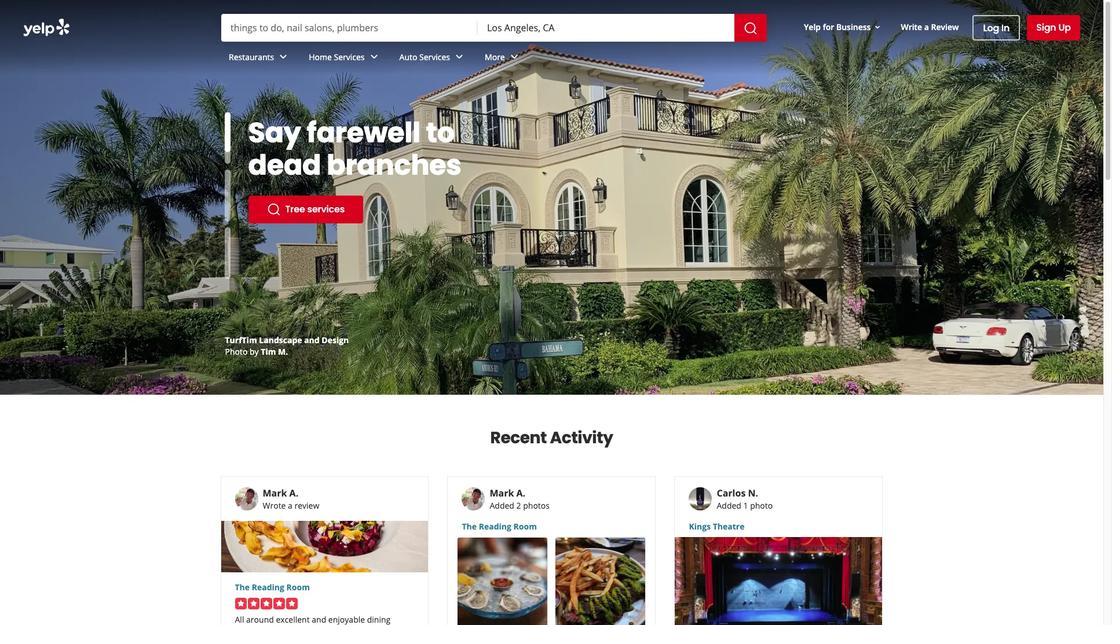 Task type: locate. For each thing, give the bounding box(es) containing it.
services
[[307, 203, 345, 216]]

1 horizontal spatial open photo lightbox image
[[556, 538, 646, 626]]

room down 2
[[514, 522, 537, 533]]

none field the near
[[487, 21, 726, 34]]

branches
[[327, 146, 462, 185]]

log in
[[984, 21, 1010, 34]]

kings theatre link
[[689, 522, 869, 533]]

reading
[[479, 522, 512, 533], [252, 582, 285, 593]]

1 photo of mark a. image from the left
[[235, 488, 258, 511]]

1 horizontal spatial mark
[[490, 487, 514, 500]]

0 horizontal spatial mark
[[263, 487, 287, 500]]

none field up business categories element
[[487, 21, 726, 34]]

auto services link
[[390, 42, 476, 75]]

1 horizontal spatial 24 chevron down v2 image
[[453, 50, 467, 64]]

photo of mark a. image left "wrote"
[[235, 488, 258, 511]]

select slide image
[[225, 103, 230, 154]]

say farewell to dead branches
[[248, 114, 462, 185]]

1 a. from the left
[[290, 487, 299, 500]]

1 24 chevron down v2 image from the left
[[367, 50, 381, 64]]

24 chevron down v2 image inside home services link
[[367, 50, 381, 64]]

write
[[901, 21, 923, 32]]

2 24 chevron down v2 image from the left
[[508, 50, 521, 64]]

1 horizontal spatial services
[[420, 51, 450, 62]]

room up 5 star rating image
[[287, 582, 310, 593]]

0 horizontal spatial none field
[[231, 21, 469, 34]]

log in link
[[973, 15, 1021, 41]]

photo of mark a. image
[[235, 488, 258, 511], [462, 488, 485, 511]]

a. inside mark a. added 2 photos
[[517, 487, 526, 500]]

0 horizontal spatial the reading room link
[[235, 582, 415, 594]]

1 horizontal spatial 24 chevron down v2 image
[[508, 50, 521, 64]]

2 mark a. link from the left
[[490, 487, 526, 500]]

mark up "wrote"
[[263, 487, 287, 500]]

1 horizontal spatial added
[[717, 501, 742, 512]]

2 services from the left
[[420, 51, 450, 62]]

None search field
[[221, 14, 770, 42]]

the reading room
[[462, 522, 537, 533], [235, 582, 310, 593]]

mark a. link up 2
[[490, 487, 526, 500]]

search image
[[744, 21, 758, 35]]

mark down recent on the bottom left of the page
[[490, 487, 514, 500]]

24 chevron down v2 image
[[277, 50, 290, 64], [453, 50, 467, 64]]

none field up home services link
[[231, 21, 469, 34]]

tree services
[[285, 203, 345, 216]]

business categories element
[[220, 42, 1081, 75]]

24 chevron down v2 image for home services
[[367, 50, 381, 64]]

24 chevron down v2 image inside restaurants 'link'
[[277, 50, 290, 64]]

0 vertical spatial the reading room
[[462, 522, 537, 533]]

1 vertical spatial room
[[287, 582, 310, 593]]

0 vertical spatial the
[[462, 522, 477, 533]]

1 horizontal spatial reading
[[479, 522, 512, 533]]

1 vertical spatial the
[[235, 582, 250, 593]]

0 vertical spatial the reading room link
[[462, 522, 642, 533]]

turftim
[[225, 335, 257, 346]]

1 vertical spatial the reading room
[[235, 582, 310, 593]]

added left 2
[[490, 501, 515, 512]]

24 chevron down v2 image left 'auto'
[[367, 50, 381, 64]]

1 horizontal spatial a.
[[517, 487, 526, 500]]

mark inside mark a. wrote a review
[[263, 487, 287, 500]]

added down carlos
[[717, 501, 742, 512]]

the reading room up 5 star rating image
[[235, 582, 310, 593]]

a inside mark a. wrote a review
[[288, 501, 293, 512]]

farewell
[[307, 114, 421, 152]]

open photo lightbox image
[[458, 538, 548, 626], [556, 538, 646, 626]]

services right home
[[334, 51, 365, 62]]

review
[[932, 21, 959, 32]]

a. inside mark a. wrote a review
[[290, 487, 299, 500]]

0 horizontal spatial 24 chevron down v2 image
[[277, 50, 290, 64]]

0 vertical spatial a
[[925, 21, 930, 32]]

24 chevron down v2 image right auto services
[[453, 50, 467, 64]]

write a review link
[[897, 17, 964, 37]]

1 horizontal spatial a
[[925, 21, 930, 32]]

a right write at the right top of the page
[[925, 21, 930, 32]]

home services link
[[300, 42, 390, 75]]

added
[[490, 501, 515, 512], [717, 501, 742, 512]]

0 horizontal spatial services
[[334, 51, 365, 62]]

None field
[[231, 21, 469, 34], [487, 21, 726, 34]]

1 added from the left
[[490, 501, 515, 512]]

1 horizontal spatial the reading room link
[[462, 522, 642, 533]]

2 a. from the left
[[517, 487, 526, 500]]

1 horizontal spatial the
[[462, 522, 477, 533]]

the reading room down 2
[[462, 522, 537, 533]]

reading up 5 star rating image
[[252, 582, 285, 593]]

1 horizontal spatial mark a. link
[[490, 487, 526, 500]]

0 horizontal spatial mark a. link
[[263, 487, 299, 500]]

mark for mark a. added 2 photos
[[490, 487, 514, 500]]

Near text field
[[487, 21, 726, 34]]

tree
[[285, 203, 305, 216]]

services
[[334, 51, 365, 62], [420, 51, 450, 62]]

None search field
[[0, 0, 1104, 75]]

Find text field
[[231, 21, 469, 34]]

mark
[[263, 487, 287, 500], [490, 487, 514, 500]]

5 star rating image
[[235, 599, 298, 610]]

none field find
[[231, 21, 469, 34]]

none search field containing sign up
[[0, 0, 1104, 75]]

write a review
[[901, 21, 959, 32]]

1 horizontal spatial none field
[[487, 21, 726, 34]]

0 horizontal spatial room
[[287, 582, 310, 593]]

2 none field from the left
[[487, 21, 726, 34]]

1
[[744, 501, 749, 512]]

24 chevron down v2 image inside the more link
[[508, 50, 521, 64]]

mark a. added 2 photos
[[490, 487, 550, 512]]

added inside carlos n. added 1 photo
[[717, 501, 742, 512]]

auto services
[[400, 51, 450, 62]]

mark a. link
[[263, 487, 299, 500], [490, 487, 526, 500]]

design
[[322, 335, 349, 346]]

tim m. link
[[261, 347, 288, 358]]

24 chevron down v2 image right restaurants
[[277, 50, 290, 64]]

0 vertical spatial room
[[514, 522, 537, 533]]

0 horizontal spatial reading
[[252, 582, 285, 593]]

n.
[[748, 487, 759, 500]]

0 horizontal spatial open photo lightbox image
[[458, 538, 548, 626]]

a.
[[290, 487, 299, 500], [517, 487, 526, 500]]

restaurants
[[229, 51, 274, 62]]

0 horizontal spatial the
[[235, 582, 250, 593]]

mark a. link up "wrote"
[[263, 487, 299, 500]]

carlos
[[717, 487, 746, 500]]

a. up 2
[[517, 487, 526, 500]]

auto
[[400, 51, 418, 62]]

the reading room link
[[462, 522, 642, 533], [235, 582, 415, 594]]

0 horizontal spatial photo of mark a. image
[[235, 488, 258, 511]]

services right 'auto'
[[420, 51, 450, 62]]

2 mark from the left
[[490, 487, 514, 500]]

a. for mark a. added 2 photos
[[517, 487, 526, 500]]

1 24 chevron down v2 image from the left
[[277, 50, 290, 64]]

added for carlos
[[717, 501, 742, 512]]

2 24 chevron down v2 image from the left
[[453, 50, 467, 64]]

0 horizontal spatial a.
[[290, 487, 299, 500]]

2 photo of mark a. image from the left
[[462, 488, 485, 511]]

a. up review
[[290, 487, 299, 500]]

mark inside mark a. added 2 photos
[[490, 487, 514, 500]]

24 chevron down v2 image for more
[[508, 50, 521, 64]]

the
[[462, 522, 477, 533], [235, 582, 250, 593]]

1 none field from the left
[[231, 21, 469, 34]]

2 added from the left
[[717, 501, 742, 512]]

1 vertical spatial reading
[[252, 582, 285, 593]]

room for bottom the reading room link
[[287, 582, 310, 593]]

added inside mark a. added 2 photos
[[490, 501, 515, 512]]

more
[[485, 51, 505, 62]]

sign up link
[[1028, 15, 1081, 41]]

yelp
[[804, 21, 821, 32]]

sign up
[[1037, 21, 1072, 34]]

1 mark from the left
[[263, 487, 287, 500]]

a
[[925, 21, 930, 32], [288, 501, 293, 512]]

for
[[823, 21, 835, 32]]

2 open photo lightbox image from the left
[[556, 538, 646, 626]]

mark a. link for mark a. added 2 photos
[[490, 487, 526, 500]]

reading down mark a. added 2 photos
[[479, 522, 512, 533]]

24 chevron down v2 image for auto services
[[453, 50, 467, 64]]

photo of mark a. image left 2
[[462, 488, 485, 511]]

1 vertical spatial a
[[288, 501, 293, 512]]

tim
[[261, 347, 276, 358]]

0 horizontal spatial the reading room
[[235, 582, 310, 593]]

0 horizontal spatial 24 chevron down v2 image
[[367, 50, 381, 64]]

photo
[[225, 347, 248, 358]]

24 chevron down v2 image right more
[[508, 50, 521, 64]]

theatre
[[713, 522, 745, 533]]

0 horizontal spatial added
[[490, 501, 515, 512]]

0 horizontal spatial a
[[288, 501, 293, 512]]

1 services from the left
[[334, 51, 365, 62]]

24 chevron down v2 image inside 'auto services' link
[[453, 50, 467, 64]]

a right "wrote"
[[288, 501, 293, 512]]

1 mark a. link from the left
[[263, 487, 299, 500]]

1 horizontal spatial the reading room
[[462, 522, 537, 533]]

services for home services
[[334, 51, 365, 62]]

1 horizontal spatial photo of mark a. image
[[462, 488, 485, 511]]

room
[[514, 522, 537, 533], [287, 582, 310, 593]]

1 horizontal spatial room
[[514, 522, 537, 533]]

24 chevron down v2 image
[[367, 50, 381, 64], [508, 50, 521, 64]]

the for the right the reading room link
[[462, 522, 477, 533]]



Task type: vqa. For each thing, say whether or not it's contained in the screenshot.
Password password field
no



Task type: describe. For each thing, give the bounding box(es) containing it.
sign
[[1037, 21, 1057, 34]]

room for the right the reading room link
[[514, 522, 537, 533]]

landscape
[[259, 335, 302, 346]]

recent
[[491, 427, 547, 450]]

activity
[[550, 427, 613, 450]]

mark for mark a. wrote a review
[[263, 487, 287, 500]]

turftim landscape and design link
[[225, 335, 349, 346]]

restaurants link
[[220, 42, 300, 75]]

recent activity
[[491, 427, 613, 450]]

tree services link
[[248, 196, 363, 224]]

dead
[[248, 146, 321, 185]]

1 vertical spatial the reading room link
[[235, 582, 415, 594]]

to
[[426, 114, 455, 152]]

home
[[309, 51, 332, 62]]

more link
[[476, 42, 531, 75]]

24 chevron down v2 image for restaurants
[[277, 50, 290, 64]]

kings
[[689, 522, 711, 533]]

wrote
[[263, 501, 286, 512]]

the for bottom the reading room link
[[235, 582, 250, 593]]

16 chevron down v2 image
[[874, 22, 883, 32]]

explore recent activity section section
[[211, 396, 893, 626]]

added for mark
[[490, 501, 515, 512]]

none search field inside explore banner section banner
[[221, 14, 770, 42]]

in
[[1002, 21, 1010, 34]]

business
[[837, 21, 871, 32]]

by
[[250, 347, 259, 358]]

kings theatre
[[689, 522, 745, 533]]

yelp for business button
[[800, 17, 888, 37]]

log
[[984, 21, 1000, 34]]

mark a. wrote a review
[[263, 487, 320, 512]]

carlos n. link
[[717, 487, 759, 500]]

mark a. link for mark a. wrote a review
[[263, 487, 299, 500]]

m.
[[278, 347, 288, 358]]

24 search v2 image
[[267, 203, 281, 217]]

turftim landscape and design photo by tim m.
[[225, 335, 349, 358]]

and
[[304, 335, 320, 346]]

up
[[1059, 21, 1072, 34]]

photo of carlos n. image
[[689, 488, 713, 511]]

yelp for business
[[804, 21, 871, 32]]

0 vertical spatial reading
[[479, 522, 512, 533]]

carlos n. added 1 photo
[[717, 487, 773, 512]]

2
[[517, 501, 521, 512]]

review
[[295, 501, 320, 512]]

a. for mark a. wrote a review
[[290, 487, 299, 500]]

say
[[248, 114, 301, 152]]

explore banner section banner
[[0, 0, 1104, 395]]

photos
[[523, 501, 550, 512]]

home services
[[309, 51, 365, 62]]

the reading room for bottom the reading room link
[[235, 582, 310, 593]]

services for auto services
[[420, 51, 450, 62]]

photo
[[751, 501, 773, 512]]

photo of mark a. image for mark a. wrote a review
[[235, 488, 258, 511]]

the reading room for the right the reading room link
[[462, 522, 537, 533]]

1 open photo lightbox image from the left
[[458, 538, 548, 626]]

a inside write a review 'link'
[[925, 21, 930, 32]]

photo of mark a. image for mark a. added 2 photos
[[462, 488, 485, 511]]



